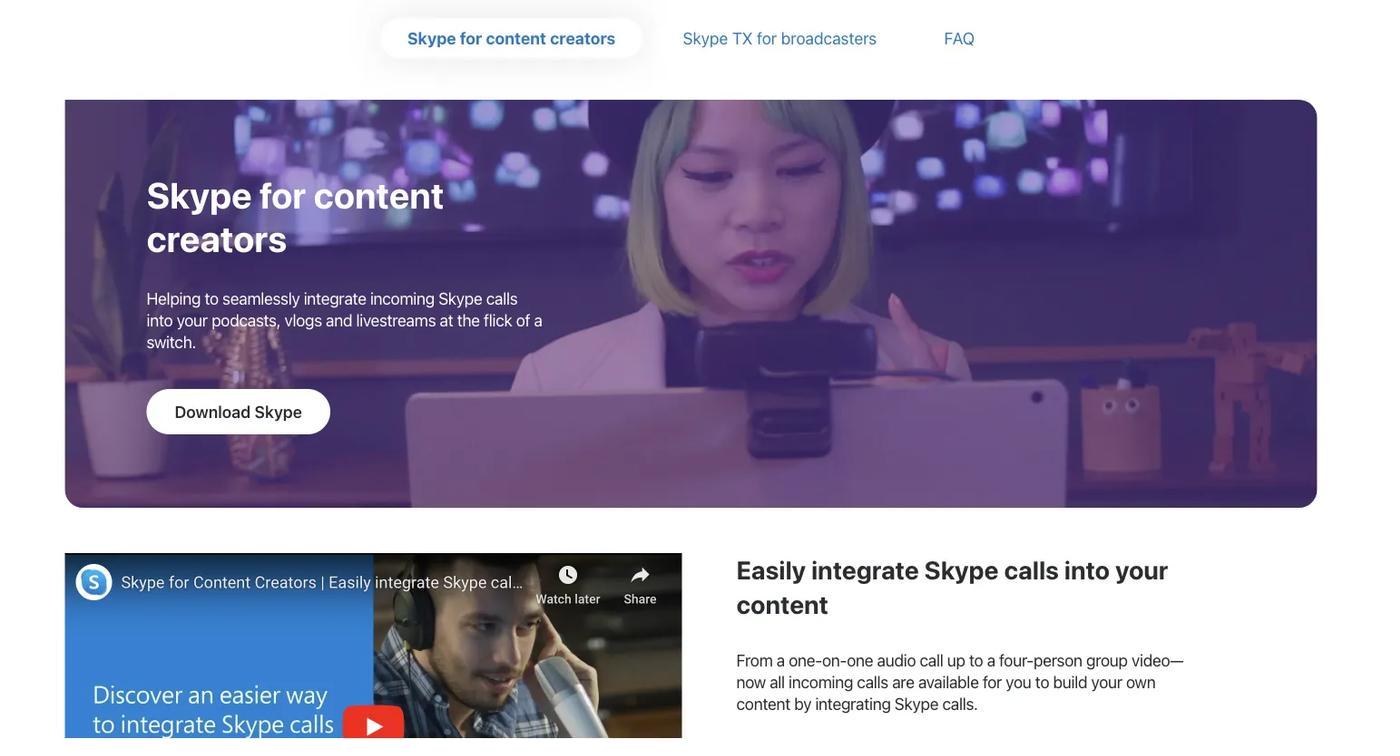 Task type: locate. For each thing, give the bounding box(es) containing it.
incoming up 'livestreams'
[[370, 289, 435, 308]]

a right of
[[534, 310, 542, 330]]

integrate up one
[[811, 555, 919, 585]]

skype inside "easily integrate skype calls into your content"
[[924, 555, 999, 585]]

download
[[175, 402, 251, 421]]

content
[[486, 28, 546, 48], [314, 174, 444, 216], [736, 590, 828, 620], [736, 694, 790, 714]]

seamlessly
[[222, 289, 300, 308]]

1 vertical spatial your
[[1115, 555, 1168, 585]]

integrate
[[304, 289, 366, 308], [811, 555, 919, 585]]

1 vertical spatial to
[[969, 651, 983, 670]]

integrating
[[815, 694, 891, 714]]

for
[[460, 28, 482, 48], [757, 28, 777, 48], [259, 174, 306, 216], [983, 672, 1002, 692]]

0 horizontal spatial to
[[205, 289, 219, 308]]

1 vertical spatial calls
[[1004, 555, 1059, 585]]

easily
[[736, 555, 806, 585]]

1 horizontal spatial calls
[[857, 672, 888, 692]]

skype inside skype for content creators
[[147, 174, 252, 216]]

2 horizontal spatial to
[[1035, 672, 1049, 692]]

0 horizontal spatial a
[[534, 310, 542, 330]]

call
[[920, 651, 943, 670]]

skype inside the from a one-on-one audio call up to a four-person group video— now all incoming calls are available for you to build your own content by integrating skype calls.
[[895, 694, 938, 714]]

0 horizontal spatial into
[[147, 310, 173, 330]]

your inside the from a one-on-one audio call up to a four-person group video— now all incoming calls are available for you to build your own content by integrating skype calls.
[[1091, 672, 1122, 692]]

0 vertical spatial skype for content creators
[[407, 28, 615, 48]]

a up the all
[[777, 651, 785, 670]]

from
[[736, 651, 773, 670]]

available
[[918, 672, 979, 692]]

0 vertical spatial your
[[177, 310, 208, 330]]

skype tx for broadcasters link
[[683, 28, 877, 48]]

1 vertical spatial integrate
[[811, 555, 919, 585]]

0 vertical spatial integrate
[[304, 289, 366, 308]]

2 vertical spatial your
[[1091, 672, 1122, 692]]

helping
[[147, 289, 201, 308]]

one-
[[789, 651, 822, 670]]

to right helping
[[205, 289, 219, 308]]

1 vertical spatial into
[[1064, 555, 1110, 585]]

1 vertical spatial incoming
[[789, 672, 853, 692]]

0 horizontal spatial calls
[[486, 289, 518, 308]]

download skype link
[[147, 389, 330, 435]]

0 vertical spatial calls
[[486, 289, 518, 308]]

1 horizontal spatial incoming
[[789, 672, 853, 692]]

skype
[[407, 28, 456, 48], [683, 28, 728, 48], [147, 174, 252, 216], [438, 289, 482, 308], [255, 402, 302, 421], [924, 555, 999, 585], [895, 694, 938, 714]]

flick
[[484, 310, 512, 330]]

content inside the from a one-on-one audio call up to a four-person group video— now all incoming calls are available for you to build your own content by integrating skype calls.
[[736, 694, 790, 714]]

1 horizontal spatial integrate
[[811, 555, 919, 585]]

0 vertical spatial creators
[[550, 28, 615, 48]]

skype for content creators link
[[407, 28, 615, 48]]

a left four-
[[987, 651, 995, 670]]

switch.
[[147, 332, 196, 352]]

0 vertical spatial to
[[205, 289, 219, 308]]

by
[[794, 694, 811, 714]]

integrate inside 'helping to seamlessly integrate incoming skype calls into your podcasts, vlogs and livestreams at the flick of a switch.'
[[304, 289, 366, 308]]

calls inside 'helping to seamlessly integrate incoming skype calls into your podcasts, vlogs and livestreams at the flick of a switch.'
[[486, 289, 518, 308]]

a
[[534, 310, 542, 330], [777, 651, 785, 670], [987, 651, 995, 670]]

integrate up and
[[304, 289, 366, 308]]

four-
[[999, 651, 1034, 670]]

0 horizontal spatial integrate
[[304, 289, 366, 308]]

1 horizontal spatial into
[[1064, 555, 1110, 585]]

build
[[1053, 672, 1087, 692]]

to
[[205, 289, 219, 308], [969, 651, 983, 670], [1035, 672, 1049, 692]]

0 vertical spatial into
[[147, 310, 173, 330]]

vlogs
[[284, 310, 322, 330]]

2 horizontal spatial a
[[987, 651, 995, 670]]

into inside 'helping to seamlessly integrate incoming skype calls into your podcasts, vlogs and livestreams at the flick of a switch.'
[[147, 310, 173, 330]]

calls
[[486, 289, 518, 308], [1004, 555, 1059, 585], [857, 672, 888, 692]]

1 horizontal spatial creators
[[550, 28, 615, 48]]

2 horizontal spatial calls
[[1004, 555, 1059, 585]]

audio
[[877, 651, 916, 670]]

into
[[147, 310, 173, 330], [1064, 555, 1110, 585]]

podcasts,
[[212, 310, 281, 330]]

2 vertical spatial to
[[1035, 672, 1049, 692]]

are
[[892, 672, 914, 692]]

to right you
[[1035, 672, 1049, 692]]

0 horizontal spatial incoming
[[370, 289, 435, 308]]

faq link
[[944, 28, 975, 48]]

1 vertical spatial skype for content creators
[[147, 174, 444, 260]]

incoming
[[370, 289, 435, 308], [789, 672, 853, 692]]

1 horizontal spatial a
[[777, 651, 785, 670]]

livestreams
[[356, 310, 436, 330]]

creators
[[550, 28, 615, 48], [147, 217, 287, 260]]

1 vertical spatial creators
[[147, 217, 287, 260]]

your inside "easily integrate skype calls into your content"
[[1115, 555, 1168, 585]]

incoming down on-
[[789, 672, 853, 692]]

easily integrate skype calls into your content
[[736, 555, 1168, 620]]

your
[[177, 310, 208, 330], [1115, 555, 1168, 585], [1091, 672, 1122, 692]]

skype for content creators
[[407, 28, 615, 48], [147, 174, 444, 260]]

calls.
[[942, 694, 978, 714]]

2 vertical spatial calls
[[857, 672, 888, 692]]

at
[[440, 310, 453, 330]]

to right up
[[969, 651, 983, 670]]

you
[[1006, 672, 1031, 692]]

tx
[[732, 28, 753, 48]]

0 vertical spatial incoming
[[370, 289, 435, 308]]

0 horizontal spatial creators
[[147, 217, 287, 260]]

own
[[1126, 672, 1155, 692]]



Task type: vqa. For each thing, say whether or not it's contained in the screenshot.
content in the From a one-on-one audio call up to a four-person group video— now all incoming calls are available for you to build your own content by integrating Skype calls.
yes



Task type: describe. For each thing, give the bounding box(es) containing it.
for inside the from a one-on-one audio call up to a four-person group video— now all incoming calls are available for you to build your own content by integrating skype calls.
[[983, 672, 1002, 692]]

your inside 'helping to seamlessly integrate incoming skype calls into your podcasts, vlogs and livestreams at the flick of a switch.'
[[177, 310, 208, 330]]

creators inside skype for content creators
[[147, 217, 287, 260]]

person
[[1034, 651, 1082, 670]]

skype tx for broadcasters
[[683, 28, 877, 48]]

incoming inside 'helping to seamlessly integrate incoming skype calls into your podcasts, vlogs and livestreams at the flick of a switch.'
[[370, 289, 435, 308]]

now
[[736, 672, 766, 692]]

skype inside 'helping to seamlessly integrate incoming skype calls into your podcasts, vlogs and livestreams at the flick of a switch.'
[[438, 289, 482, 308]]

and
[[326, 310, 352, 330]]

all
[[770, 672, 785, 692]]

up
[[947, 651, 965, 670]]

one
[[847, 651, 873, 670]]

on-
[[822, 651, 847, 670]]

a inside 'helping to seamlessly integrate incoming skype calls into your podcasts, vlogs and livestreams at the flick of a switch.'
[[534, 310, 542, 330]]

1 horizontal spatial to
[[969, 651, 983, 670]]

helping to seamlessly integrate incoming skype calls into your podcasts, vlogs and livestreams at the flick of a switch.
[[147, 289, 542, 352]]

the
[[457, 310, 480, 330]]

download skype
[[175, 402, 302, 421]]

skype for content creators main content
[[0, 0, 1382, 740]]

to inside 'helping to seamlessly integrate incoming skype calls into your podcasts, vlogs and livestreams at the flick of a switch.'
[[205, 289, 219, 308]]

incoming inside the from a one-on-one audio call up to a four-person group video— now all incoming calls are available for you to build your own content by integrating skype calls.
[[789, 672, 853, 692]]

from a one-on-one audio call up to a four-person group video— now all incoming calls are available for you to build your own content by integrating skype calls.
[[736, 651, 1183, 714]]

integrate inside "easily integrate skype calls into your content"
[[811, 555, 919, 585]]

calls inside "easily integrate skype calls into your content"
[[1004, 555, 1059, 585]]

group
[[1086, 651, 1128, 670]]

broadcasters
[[781, 28, 877, 48]]

video—
[[1132, 651, 1183, 670]]

of
[[516, 310, 530, 330]]

into inside "easily integrate skype calls into your content"
[[1064, 555, 1110, 585]]

faq
[[944, 28, 975, 48]]

calls inside the from a one-on-one audio call up to a four-person group video— now all incoming calls are available for you to build your own content by integrating skype calls.
[[857, 672, 888, 692]]

content inside "easily integrate skype calls into your content"
[[736, 590, 828, 620]]



